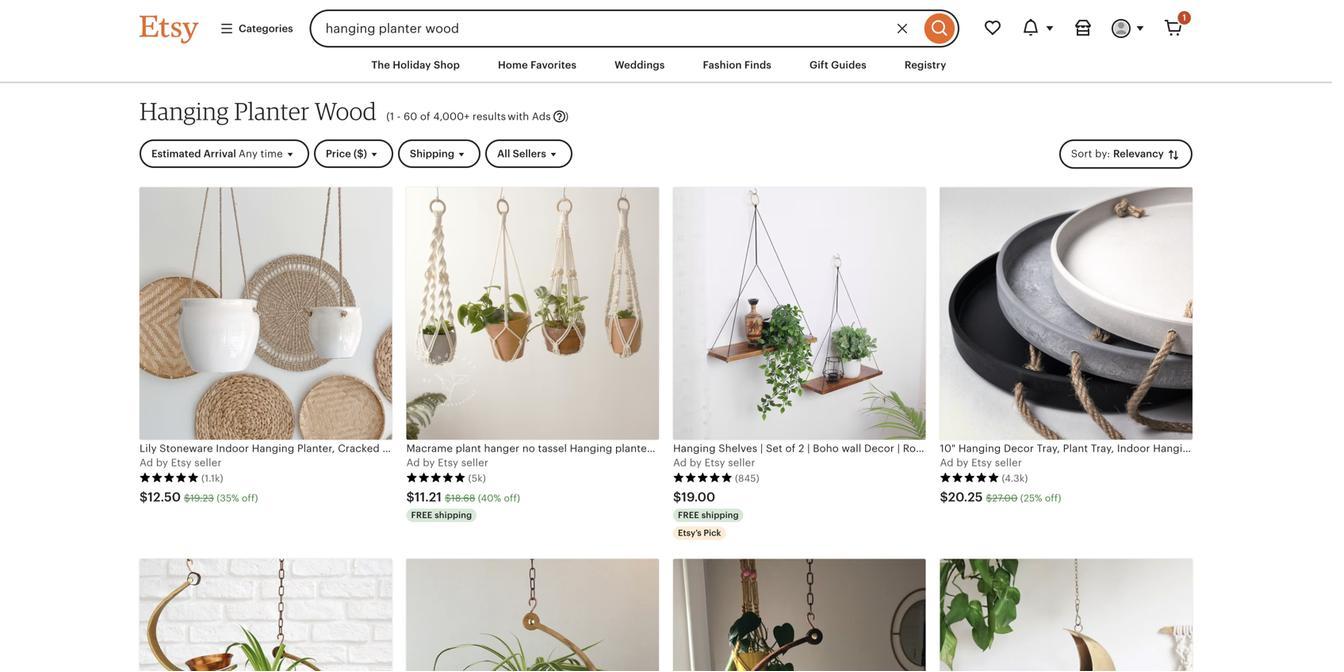 Task type: locate. For each thing, give the bounding box(es) containing it.
4 5 out of 5 stars image from the left
[[940, 473, 1000, 484]]

y for 11.21
[[429, 457, 435, 469]]

results
[[473, 111, 506, 123]]

1 y from the left
[[162, 457, 168, 469]]

4 seller from the left
[[995, 457, 1022, 469]]

gift
[[810, 59, 829, 71]]

1 vertical spatial 1
[[390, 111, 394, 123]]

b
[[156, 457, 163, 469], [423, 457, 430, 469], [690, 457, 696, 469], [957, 457, 963, 469]]

menu bar
[[111, 48, 1221, 83]]

d up 11.21 at the bottom
[[413, 457, 420, 469]]

0 horizontal spatial shipping
[[435, 511, 472, 521]]

ads
[[532, 111, 551, 123]]

$ right 12.50
[[184, 493, 190, 504]]

$ inside $ 12.50 $ 19.23 (35% off)
[[184, 493, 190, 504]]

off)
[[242, 493, 258, 504], [504, 493, 520, 504], [1045, 493, 1062, 504]]

seller
[[194, 457, 222, 469], [461, 457, 489, 469], [728, 457, 755, 469], [995, 457, 1022, 469]]

5 out of 5 stars image
[[140, 473, 199, 484], [406, 473, 466, 484], [673, 473, 733, 484], [940, 473, 1000, 484]]

sort by: relevancy
[[1071, 148, 1167, 160]]

a for 11.21
[[406, 457, 414, 469]]

2 shipping from the left
[[702, 511, 739, 521]]

3 a d b y etsy seller from the left
[[673, 457, 755, 469]]

shop
[[434, 59, 460, 71]]

2 d from the left
[[413, 457, 420, 469]]

free up 'etsy's'
[[678, 511, 699, 521]]

sort
[[1071, 148, 1092, 160]]

y for 20.25
[[963, 457, 969, 469]]

a for 12.50
[[140, 457, 147, 469]]

4 a d b y etsy seller from the left
[[940, 457, 1022, 469]]

$ up 'etsy's'
[[673, 490, 681, 505]]

etsy
[[171, 457, 192, 469], [438, 457, 459, 469], [705, 457, 725, 469], [972, 457, 992, 469]]

(35%
[[217, 493, 239, 504]]

etsy up 12.50
[[171, 457, 192, 469]]

seller up (845)
[[728, 457, 755, 469]]

hanging shelves | set of 2 | boho wall decor | rope shelves | macrame shelves | boho hanging planter | swing shelf | floating | gray,brown image
[[673, 187, 926, 440]]

guides
[[831, 59, 867, 71]]

5 out of 5 stars image up 12.50
[[140, 473, 199, 484]]

(1.1k)
[[201, 473, 223, 484]]

None search field
[[310, 10, 960, 48]]

home favorites
[[498, 59, 577, 71]]

$ 12.50 $ 19.23 (35% off)
[[140, 490, 258, 505]]

$ 20.25 $ 27.00 (25% off)
[[940, 490, 1062, 505]]

a d b y etsy seller up (5k)
[[406, 457, 489, 469]]

1 b from the left
[[156, 457, 163, 469]]

etsy for 20.25
[[972, 457, 992, 469]]

seller up (4.3k) on the right bottom of the page
[[995, 457, 1022, 469]]

a d b y etsy seller
[[140, 457, 222, 469], [406, 457, 489, 469], [673, 457, 755, 469], [940, 457, 1022, 469]]

0 vertical spatial 1
[[1183, 13, 1186, 23]]

5 out of 5 stars image up the 19.00
[[673, 473, 733, 484]]

3 a from the left
[[673, 457, 680, 469]]

y up the 19.00
[[696, 457, 702, 469]]

1 horizontal spatial shipping
[[702, 511, 739, 521]]

with
[[508, 111, 529, 123]]

1 horizontal spatial free
[[678, 511, 699, 521]]

0 horizontal spatial free
[[411, 511, 433, 521]]

0 horizontal spatial off)
[[242, 493, 258, 504]]

free
[[411, 511, 433, 521], [678, 511, 699, 521]]

finds
[[745, 59, 772, 71]]

d up 20.25
[[947, 457, 954, 469]]

the holiday shop
[[372, 59, 460, 71]]

1 horizontal spatial off)
[[504, 493, 520, 504]]

$ right 11.21 at the bottom
[[445, 493, 451, 504]]

of
[[420, 111, 431, 123]]

y up 11.21 at the bottom
[[429, 457, 435, 469]]

1 d from the left
[[147, 457, 153, 469]]

19.23
[[190, 493, 214, 504]]

3 y from the left
[[696, 457, 702, 469]]

2 seller from the left
[[461, 457, 489, 469]]

1 horizontal spatial 1
[[1183, 13, 1186, 23]]

b up the 19.00
[[690, 457, 696, 469]]

11.21
[[415, 490, 442, 505]]

weddings link
[[603, 51, 677, 79]]

off) for 20.25
[[1045, 493, 1062, 504]]

etsy for 12.50
[[171, 457, 192, 469]]

2 etsy from the left
[[438, 457, 459, 469]]

1
[[1183, 13, 1186, 23], [390, 111, 394, 123]]

b up 20.25
[[957, 457, 963, 469]]

seller up (5k)
[[461, 457, 489, 469]]

2 a d b y etsy seller from the left
[[406, 457, 489, 469]]

4 y from the left
[[963, 457, 969, 469]]

($)
[[354, 148, 367, 160]]

2 5 out of 5 stars image from the left
[[406, 473, 466, 484]]

by:
[[1095, 148, 1111, 160]]

4 b from the left
[[957, 457, 963, 469]]

4 etsy from the left
[[972, 457, 992, 469]]

(
[[386, 111, 390, 123]]

shipping inside $ 11.21 $ 18.68 (40% off) free shipping
[[435, 511, 472, 521]]

1 seller from the left
[[194, 457, 222, 469]]

off) right (40%
[[504, 493, 520, 504]]

y up 12.50
[[162, 457, 168, 469]]

price ($) button
[[314, 140, 393, 168]]

b up 11.21 at the bottom
[[423, 457, 430, 469]]

$ 19.00 free shipping etsy's pick
[[673, 490, 739, 539]]

2 horizontal spatial off)
[[1045, 493, 1062, 504]]

seller for 20.25
[[995, 457, 1022, 469]]

d up the 19.00
[[680, 457, 687, 469]]

a up $ 12.50 $ 19.23 (35% off) in the bottom of the page
[[140, 457, 147, 469]]

off) inside $ 11.21 $ 18.68 (40% off) free shipping
[[504, 493, 520, 504]]

gift guides link
[[798, 51, 879, 79]]

y
[[162, 457, 168, 469], [429, 457, 435, 469], [696, 457, 702, 469], [963, 457, 969, 469]]

shipping
[[410, 148, 455, 160]]

free down 11.21 at the bottom
[[411, 511, 433, 521]]

20.25
[[948, 490, 983, 505]]

$
[[140, 490, 148, 505], [406, 490, 415, 505], [673, 490, 681, 505], [940, 490, 948, 505], [184, 493, 190, 504], [445, 493, 451, 504], [986, 493, 992, 504]]

all
[[497, 148, 510, 160]]

3 seller from the left
[[728, 457, 755, 469]]

27.00
[[992, 493, 1018, 504]]

etsy up 20.25
[[972, 457, 992, 469]]

categories
[[239, 23, 293, 34]]

shipping up pick
[[702, 511, 739, 521]]

a up $ 20.25 $ 27.00 (25% off)
[[940, 457, 947, 469]]

off) right (25%
[[1045, 493, 1062, 504]]

off) inside $ 12.50 $ 19.23 (35% off)
[[242, 493, 258, 504]]

2 free from the left
[[678, 511, 699, 521]]

a d b y etsy seller up (845)
[[673, 457, 755, 469]]

a d b y etsy seller for 12.50
[[140, 457, 222, 469]]

b up 12.50
[[156, 457, 163, 469]]

y for 12.50
[[162, 457, 168, 469]]

2 a from the left
[[406, 457, 414, 469]]

etsy up 18.68
[[438, 457, 459, 469]]

10" hanging decor tray, plant tray, indoor hanging tray, wall hanging large planter tray, imitation concrete ceramic image
[[940, 187, 1193, 440]]

seller for 12.50
[[194, 457, 222, 469]]

2 y from the left
[[429, 457, 435, 469]]

planter
[[234, 97, 310, 126]]

1 a from the left
[[140, 457, 147, 469]]

b for 12.50
[[156, 457, 163, 469]]

home favorites link
[[486, 51, 589, 79]]

1 5 out of 5 stars image from the left
[[140, 473, 199, 484]]

1 a d b y etsy seller from the left
[[140, 457, 222, 469]]

1 shipping from the left
[[435, 511, 472, 521]]

metal moon hanging planter, moon pot, gold stars planter, celestial, lunar planter for succulents | unique planter image
[[940, 560, 1193, 672]]

off) inside $ 20.25 $ 27.00 (25% off)
[[1045, 493, 1062, 504]]

a up $ 19.00 free shipping etsy's pick
[[673, 457, 680, 469]]

1 etsy from the left
[[171, 457, 192, 469]]

3 b from the left
[[690, 457, 696, 469]]

4 d from the left
[[947, 457, 954, 469]]

2 off) from the left
[[504, 493, 520, 504]]

1 off) from the left
[[242, 493, 258, 504]]

favorites
[[531, 59, 577, 71]]

5 out of 5 stars image up 20.25
[[940, 473, 1000, 484]]

shipping
[[435, 511, 472, 521], [702, 511, 739, 521]]

$ 11.21 $ 18.68 (40% off) free shipping
[[406, 490, 520, 521]]

fashion finds link
[[691, 51, 784, 79]]

sort by: relevancy image
[[1167, 148, 1181, 162]]

arrival
[[204, 148, 236, 160]]

$ inside $ 20.25 $ 27.00 (25% off)
[[986, 493, 992, 504]]

etsy up the 19.00
[[705, 457, 725, 469]]

y up 20.25
[[963, 457, 969, 469]]

5 out of 5 stars image up 11.21 at the bottom
[[406, 473, 466, 484]]

$ left 19.23
[[140, 490, 148, 505]]

3 off) from the left
[[1045, 493, 1062, 504]]

a d b y etsy seller up the (1.1k)
[[140, 457, 222, 469]]

1 free from the left
[[411, 511, 433, 521]]

a up $ 11.21 $ 18.68 (40% off) free shipping
[[406, 457, 414, 469]]

gift guides
[[810, 59, 867, 71]]

shipping down 18.68
[[435, 511, 472, 521]]

off) right (35%
[[242, 493, 258, 504]]

$ right 20.25
[[986, 493, 992, 504]]

$ left 27.00
[[940, 490, 948, 505]]

categories button
[[208, 14, 305, 43]]

3 d from the left
[[680, 457, 687, 469]]

a d b y etsy seller up (4.3k) on the right bottom of the page
[[940, 457, 1022, 469]]

shipping inside $ 19.00 free shipping etsy's pick
[[702, 511, 739, 521]]

2 b from the left
[[423, 457, 430, 469]]

d
[[147, 457, 153, 469], [413, 457, 420, 469], [680, 457, 687, 469], [947, 457, 954, 469]]

4 a from the left
[[940, 457, 947, 469]]

seller up the (1.1k)
[[194, 457, 222, 469]]

d up 12.50
[[147, 457, 153, 469]]

a
[[140, 457, 147, 469], [406, 457, 414, 469], [673, 457, 680, 469], [940, 457, 947, 469]]



Task type: describe. For each thing, give the bounding box(es) containing it.
a d b y etsy seller for 20.25
[[940, 457, 1022, 469]]

categories banner
[[111, 0, 1221, 48]]

4,000+
[[433, 111, 470, 123]]

price
[[326, 148, 351, 160]]

( 1 - 60 of 4,000+ results
[[386, 111, 506, 123]]

home
[[498, 59, 528, 71]]

holiday
[[393, 59, 431, 71]]

fashion finds
[[703, 59, 772, 71]]

d for 20.25
[[947, 457, 954, 469]]

Search for anything text field
[[310, 10, 921, 48]]

5 out of 5 stars image for 12.50
[[140, 473, 199, 484]]

b for 11.21
[[423, 457, 430, 469]]

5 out of 5 stars image for 11.21
[[406, 473, 466, 484]]

$ inside $ 19.00 free shipping etsy's pick
[[673, 490, 681, 505]]

shipping button
[[398, 140, 481, 168]]

price ($)
[[326, 148, 367, 160]]

registry link
[[893, 51, 958, 79]]

macrame plant hanger no tassel hanging planter no tail indoor garden decor plant holder short rope planter plant lover gifts boho decor image
[[406, 187, 659, 440]]

any
[[239, 148, 258, 160]]

hanging
[[140, 97, 229, 126]]

12.50
[[148, 490, 181, 505]]

b for 20.25
[[957, 457, 963, 469]]

time
[[261, 148, 283, 160]]

(5k)
[[468, 473, 486, 484]]

wood
[[315, 97, 377, 126]]

relevancy
[[1113, 148, 1164, 160]]

menu bar containing the holiday shop
[[111, 48, 1221, 83]]

adjustable bentwood half moon plant hanger w/ leveling hook, indoor wooden hanging plant display, plant holder w/ copper dish & chain image
[[406, 560, 659, 672]]

registry
[[905, 59, 947, 71]]

$ left 18.68
[[406, 490, 415, 505]]

dark brown stained oak wood plant hanger, bentwood plant holder, window plant hanger, boho curved indoor plant display image
[[673, 560, 926, 672]]

19.00
[[681, 490, 716, 505]]

5 out of 5 stars image for 20.25
[[940, 473, 1000, 484]]

3 5 out of 5 stars image from the left
[[673, 473, 733, 484]]

the
[[372, 59, 390, 71]]

)
[[565, 111, 569, 123]]

with ads
[[508, 111, 551, 123]]

all sellers
[[497, 148, 546, 160]]

0 horizontal spatial 1
[[390, 111, 394, 123]]

lily stoneware indoor hanging planter, cracked pattern design hanging planters, hanging pots, housewarming gift, succulent plant holder pot image
[[140, 187, 392, 440]]

weddings
[[615, 59, 665, 71]]

(25%
[[1020, 493, 1043, 504]]

1 link
[[1155, 10, 1193, 48]]

a for 20.25
[[940, 457, 947, 469]]

off) for 12.50
[[242, 493, 258, 504]]

estimated arrival any time
[[151, 148, 283, 160]]

3 etsy from the left
[[705, 457, 725, 469]]

etsy's
[[678, 529, 702, 539]]

fashion
[[703, 59, 742, 71]]

bentwood half moon indoor plant hanger with copper dish, adjustable balance hook, plant hanging decor, 4.25in pot plant holder, boho decor image
[[140, 560, 392, 672]]

the holiday shop link
[[360, 51, 472, 79]]

d for 11.21
[[413, 457, 420, 469]]

d for 12.50
[[147, 457, 153, 469]]

1 inside categories banner
[[1183, 13, 1186, 23]]

pick
[[704, 529, 721, 539]]

all sellers button
[[485, 140, 572, 168]]

18.68
[[451, 493, 475, 504]]

free inside $ 11.21 $ 18.68 (40% off) free shipping
[[411, 511, 433, 521]]

(845)
[[735, 473, 760, 484]]

seller for 11.21
[[461, 457, 489, 469]]

estimated
[[151, 148, 201, 160]]

a d b y etsy seller for 11.21
[[406, 457, 489, 469]]

(4.3k)
[[1002, 473, 1028, 484]]

60
[[404, 111, 417, 123]]

none search field inside categories banner
[[310, 10, 960, 48]]

(40%
[[478, 493, 501, 504]]

etsy for 11.21
[[438, 457, 459, 469]]

off) for 11.21
[[504, 493, 520, 504]]

-
[[397, 111, 401, 123]]

free inside $ 19.00 free shipping etsy's pick
[[678, 511, 699, 521]]

hanging planter wood
[[140, 97, 377, 126]]

sellers
[[513, 148, 546, 160]]



Task type: vqa. For each thing, say whether or not it's contained in the screenshot.
Holiday
yes



